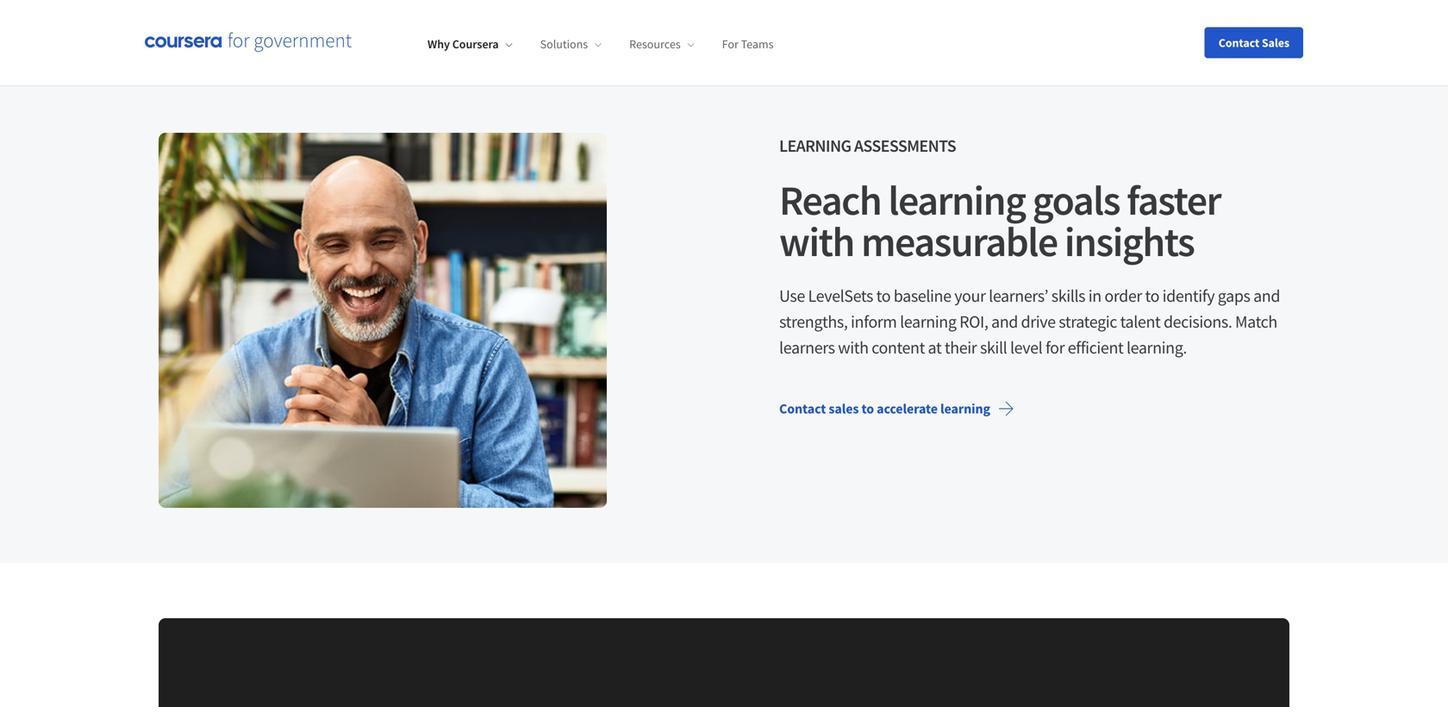 Task type: vqa. For each thing, say whether or not it's contained in the screenshot.
Learning
yes



Task type: locate. For each thing, give the bounding box(es) containing it.
contact sales to accelerate learning link
[[766, 388, 1029, 430]]

1 horizontal spatial to
[[877, 285, 891, 307]]

to up inform at the top of page
[[877, 285, 891, 307]]

contact for contact sales
[[1219, 35, 1260, 50]]

why coursera link
[[428, 36, 513, 52]]

goals
[[1033, 174, 1120, 226]]

at
[[928, 337, 942, 359]]

for
[[722, 36, 739, 52]]

learning down "assessments"
[[889, 174, 1026, 226]]

baseline
[[894, 285, 952, 307]]

to
[[877, 285, 891, 307], [1146, 285, 1160, 307], [862, 400, 875, 418]]

to inside contact sales to accelerate learning "link"
[[862, 400, 875, 418]]

talent
[[1121, 311, 1161, 333]]

0 vertical spatial learning
[[889, 174, 1026, 226]]

1 vertical spatial contact
[[780, 400, 827, 418]]

and up "skill"
[[992, 311, 1019, 333]]

to right sales
[[862, 400, 875, 418]]

skill
[[981, 337, 1008, 359]]

content
[[872, 337, 925, 359]]

solutions link
[[540, 36, 602, 52]]

order
[[1105, 285, 1143, 307]]

to for your
[[877, 285, 891, 307]]

0 horizontal spatial contact
[[780, 400, 827, 418]]

learning right 'accelerate'
[[941, 400, 991, 418]]

reach
[[780, 174, 882, 226]]

gaps
[[1218, 285, 1251, 307]]

for
[[1046, 337, 1065, 359]]

learning inside "reach learning goals faster with measurable insights"
[[889, 174, 1026, 226]]

with down inform at the top of page
[[839, 337, 869, 359]]

use levelsets to baseline your learners' skills in order to identify gaps and strengths, inform learning roi, and drive strategic talent decisions. match learners with content at their skill level for efficient learning.
[[780, 285, 1281, 359]]

contact inside button
[[1219, 35, 1260, 50]]

why
[[428, 36, 450, 52]]

contact
[[1219, 35, 1260, 50], [780, 400, 827, 418]]

learners
[[780, 337, 835, 359]]

0 vertical spatial contact
[[1219, 35, 1260, 50]]

1 vertical spatial learning
[[900, 311, 957, 333]]

learning inside "link"
[[941, 400, 991, 418]]

learning
[[889, 174, 1026, 226], [900, 311, 957, 333], [941, 400, 991, 418]]

inform
[[851, 311, 897, 333]]

identify
[[1163, 285, 1215, 307]]

learning inside use levelsets to baseline your learners' skills in order to identify gaps and strengths, inform learning roi, and drive strategic talent decisions. match learners with content at their skill level for efficient learning.
[[900, 311, 957, 333]]

0 vertical spatial with
[[780, 216, 855, 268]]

strengths,
[[780, 311, 848, 333]]

contact sales button
[[1205, 27, 1304, 58]]

1 horizontal spatial and
[[1254, 285, 1281, 307]]

1 vertical spatial and
[[992, 311, 1019, 333]]

learning
[[780, 135, 852, 157]]

to up the talent
[[1146, 285, 1160, 307]]

insights
[[1065, 216, 1195, 268]]

match
[[1236, 311, 1278, 333]]

contact sales to accelerate learning
[[780, 400, 991, 418]]

with inside "reach learning goals faster with measurable insights"
[[780, 216, 855, 268]]

with up levelsets
[[780, 216, 855, 268]]

with
[[780, 216, 855, 268], [839, 337, 869, 359]]

contact inside "link"
[[780, 400, 827, 418]]

and
[[1254, 285, 1281, 307], [992, 311, 1019, 333]]

1 vertical spatial with
[[839, 337, 869, 359]]

why coursera
[[428, 36, 499, 52]]

and up match
[[1254, 285, 1281, 307]]

learning down "baseline"
[[900, 311, 957, 333]]

roi,
[[960, 311, 989, 333]]

2 horizontal spatial to
[[1146, 285, 1160, 307]]

1 horizontal spatial contact
[[1219, 35, 1260, 50]]

2 vertical spatial learning
[[941, 400, 991, 418]]

their
[[945, 337, 977, 359]]

for teams
[[722, 36, 774, 52]]

0 horizontal spatial to
[[862, 400, 875, 418]]

contact sales
[[1219, 35, 1290, 50]]



Task type: describe. For each thing, give the bounding box(es) containing it.
assessments
[[855, 135, 957, 157]]

your
[[955, 285, 986, 307]]

learning assessments
[[780, 135, 957, 157]]

solutions
[[540, 36, 588, 52]]

efficient
[[1068, 337, 1124, 359]]

coursera for government image
[[145, 33, 352, 53]]

measurable
[[862, 216, 1058, 268]]

decisions.
[[1164, 311, 1233, 333]]

resources
[[630, 36, 681, 52]]

for teams link
[[722, 36, 774, 52]]

use
[[780, 285, 805, 307]]

faster
[[1127, 174, 1221, 226]]

to for learning
[[862, 400, 875, 418]]

learners'
[[989, 285, 1049, 307]]

learning assesments image
[[159, 133, 607, 508]]

0 horizontal spatial and
[[992, 311, 1019, 333]]

level
[[1011, 337, 1043, 359]]

drive
[[1022, 311, 1056, 333]]

teams
[[741, 36, 774, 52]]

contact for contact sales to accelerate learning
[[780, 400, 827, 418]]

0 vertical spatial and
[[1254, 285, 1281, 307]]

reach learning goals faster with measurable insights
[[780, 174, 1221, 268]]

with inside use levelsets to baseline your learners' skills in order to identify gaps and strengths, inform learning roi, and drive strategic talent decisions. match learners with content at their skill level for efficient learning.
[[839, 337, 869, 359]]

coursera
[[453, 36, 499, 52]]

strategic
[[1059, 311, 1118, 333]]

learning.
[[1127, 337, 1188, 359]]

levelsets
[[809, 285, 874, 307]]

accelerate
[[877, 400, 938, 418]]

in
[[1089, 285, 1102, 307]]

resources link
[[630, 36, 695, 52]]

skills
[[1052, 285, 1086, 307]]

sales
[[1263, 35, 1290, 50]]

sales
[[829, 400, 859, 418]]



